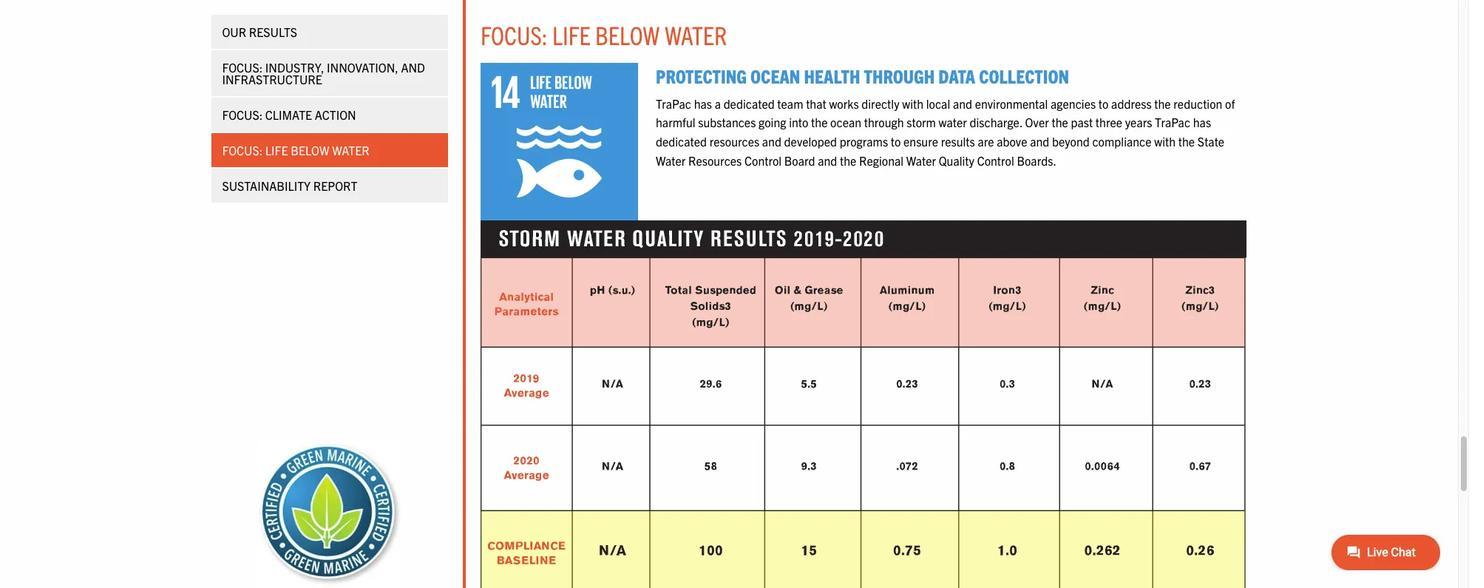 Task type: locate. For each thing, give the bounding box(es) containing it.
0 vertical spatial to
[[1099, 96, 1109, 111]]

to down the through in the right top of the page
[[891, 134, 901, 149]]

0 horizontal spatial below
[[291, 143, 330, 158]]

0 horizontal spatial dedicated
[[656, 134, 707, 149]]

has down reduction
[[1194, 115, 1212, 130]]

has
[[694, 96, 712, 111], [1194, 115, 1212, 130]]

water up protecting
[[665, 18, 727, 50]]

the right address
[[1155, 96, 1171, 111]]

and down over
[[1030, 134, 1050, 149]]

1 horizontal spatial with
[[1155, 134, 1176, 149]]

our
[[223, 24, 247, 39]]

local
[[927, 96, 951, 111]]

1 vertical spatial has
[[1194, 115, 1212, 130]]

infrastructure
[[223, 72, 323, 87]]

the down the programs
[[840, 153, 857, 168]]

0 horizontal spatial has
[[694, 96, 712, 111]]

environmental
[[975, 96, 1048, 111]]

with right compliance on the top right of page
[[1155, 134, 1176, 149]]

the
[[1155, 96, 1171, 111], [811, 115, 828, 130], [1052, 115, 1069, 130], [1179, 134, 1195, 149], [840, 153, 857, 168]]

and
[[953, 96, 973, 111], [762, 134, 782, 149], [1030, 134, 1050, 149], [818, 153, 838, 168]]

sustainability report
[[223, 178, 358, 193]]

the left state
[[1179, 134, 1195, 149]]

1 vertical spatial focus: life below water
[[223, 143, 370, 158]]

1 horizontal spatial trapac
[[1155, 115, 1191, 130]]

storm
[[907, 115, 936, 130]]

above
[[997, 134, 1028, 149]]

ensure
[[904, 134, 939, 149]]

address
[[1112, 96, 1152, 111]]

trapac down reduction
[[1155, 115, 1191, 130]]

1 water from the left
[[656, 153, 686, 168]]

trapac
[[656, 96, 692, 111], [1155, 115, 1191, 130]]

dedicated down harmful
[[656, 134, 707, 149]]

water down action
[[333, 143, 370, 158]]

1 horizontal spatial below
[[596, 18, 660, 50]]

regional
[[860, 153, 904, 168]]

boards.
[[1017, 153, 1057, 168]]

control
[[745, 153, 782, 168], [978, 153, 1015, 168]]

focus: for focus: industry, innovation, and infrastructure link
[[223, 60, 263, 75]]

board
[[785, 153, 816, 168]]

and up water
[[953, 96, 973, 111]]

1 horizontal spatial life
[[553, 18, 591, 50]]

quality
[[939, 153, 975, 168]]

0 horizontal spatial with
[[903, 96, 924, 111]]

water down ensure
[[907, 153, 937, 168]]

0 horizontal spatial water
[[656, 153, 686, 168]]

2 water from the left
[[907, 153, 937, 168]]

dedicated
[[724, 96, 775, 111], [656, 134, 707, 149]]

1 vertical spatial life
[[266, 143, 289, 158]]

protecting
[[656, 63, 747, 87]]

0 horizontal spatial focus: life below water
[[223, 143, 370, 158]]

sustainability report link
[[212, 169, 448, 203]]

substances
[[698, 115, 756, 130]]

through
[[865, 115, 904, 130]]

trapac up harmful
[[656, 96, 692, 111]]

with
[[903, 96, 924, 111], [1155, 134, 1176, 149]]

1 horizontal spatial water
[[665, 18, 727, 50]]

dedicated up substances
[[724, 96, 775, 111]]

results
[[250, 24, 298, 39]]

1 horizontal spatial focus: life below water
[[481, 18, 727, 50]]

to
[[1099, 96, 1109, 111], [891, 134, 901, 149]]

0 horizontal spatial life
[[266, 143, 289, 158]]

has left a
[[694, 96, 712, 111]]

focus: inside focus: industry, innovation, and infrastructure
[[223, 60, 263, 75]]

1 horizontal spatial has
[[1194, 115, 1212, 130]]

water
[[656, 153, 686, 168], [907, 153, 937, 168]]

climate
[[266, 107, 313, 122]]

control down resources
[[745, 153, 782, 168]]

water
[[939, 115, 967, 130]]

0 horizontal spatial to
[[891, 134, 901, 149]]

resources
[[710, 134, 760, 149]]

discharge.
[[970, 115, 1023, 130]]

water down harmful
[[656, 153, 686, 168]]

report
[[314, 178, 358, 193]]

1 vertical spatial to
[[891, 134, 901, 149]]

focus: climate action link
[[212, 98, 448, 132]]

control down are
[[978, 153, 1015, 168]]

0 vertical spatial water
[[665, 18, 727, 50]]

water
[[665, 18, 727, 50], [333, 143, 370, 158]]

our results link
[[212, 15, 448, 49]]

0 vertical spatial below
[[596, 18, 660, 50]]

resources
[[689, 153, 742, 168]]

0 horizontal spatial water
[[333, 143, 370, 158]]

collection
[[980, 63, 1070, 87]]

focus: industry, innovation, and infrastructure
[[223, 60, 426, 87]]

1 horizontal spatial water
[[907, 153, 937, 168]]

sustainability
[[223, 178, 311, 193]]

1 vertical spatial dedicated
[[656, 134, 707, 149]]

0 horizontal spatial trapac
[[656, 96, 692, 111]]

0 horizontal spatial control
[[745, 153, 782, 168]]

the up beyond
[[1052, 115, 1069, 130]]

below
[[596, 18, 660, 50], [291, 143, 330, 158]]

1 horizontal spatial control
[[978, 153, 1015, 168]]

years
[[1126, 115, 1153, 130]]

0 vertical spatial has
[[694, 96, 712, 111]]

2 control from the left
[[978, 153, 1015, 168]]

1 vertical spatial water
[[333, 143, 370, 158]]

the down that
[[811, 115, 828, 130]]

with up storm
[[903, 96, 924, 111]]

0 vertical spatial trapac
[[656, 96, 692, 111]]

focus: life below water
[[481, 18, 727, 50], [223, 143, 370, 158]]

1 horizontal spatial dedicated
[[724, 96, 775, 111]]

1 vertical spatial below
[[291, 143, 330, 158]]

past
[[1071, 115, 1093, 130]]

innovation,
[[327, 60, 399, 75]]

to up three
[[1099, 96, 1109, 111]]

through
[[864, 63, 935, 87]]

ocean
[[751, 63, 801, 87]]

focus:
[[481, 18, 548, 50], [223, 60, 263, 75], [223, 107, 263, 122], [223, 143, 263, 158]]

focus: climate action
[[223, 107, 357, 122]]

0 vertical spatial life
[[553, 18, 591, 50]]

life
[[553, 18, 591, 50], [266, 143, 289, 158]]



Task type: vqa. For each thing, say whether or not it's contained in the screenshot.
right dedicated
yes



Task type: describe. For each thing, give the bounding box(es) containing it.
beyond
[[1053, 134, 1090, 149]]

focus: for the focus: climate action link
[[223, 107, 263, 122]]

works
[[830, 96, 859, 111]]

trapac has a dedicated team that works directly with local and environmental agencies to address the reduction of harmful substances going into the ocean through storm water discharge. over the past three years trapac has dedicated resources and developed programs to ensure results are above and beyond compliance with the state water resources control board and the regional water quality control boards.
[[656, 96, 1236, 168]]

into
[[789, 115, 809, 130]]

developed
[[785, 134, 837, 149]]

over
[[1026, 115, 1049, 130]]

1 vertical spatial trapac
[[1155, 115, 1191, 130]]

and
[[402, 60, 426, 75]]

a
[[715, 96, 721, 111]]

1 control from the left
[[745, 153, 782, 168]]

team
[[778, 96, 804, 111]]

and down going
[[762, 134, 782, 149]]

focus: life below water link
[[212, 133, 448, 167]]

going
[[759, 115, 787, 130]]

ocean
[[831, 115, 862, 130]]

reduction
[[1174, 96, 1223, 111]]

industry,
[[266, 60, 325, 75]]

that
[[806, 96, 827, 111]]

state
[[1198, 134, 1225, 149]]

directly
[[862, 96, 900, 111]]

0 vertical spatial focus: life below water
[[481, 18, 727, 50]]

0 vertical spatial with
[[903, 96, 924, 111]]

1 vertical spatial with
[[1155, 134, 1176, 149]]

focus: industry, innovation, and infrastructure link
[[212, 50, 448, 96]]

0 vertical spatial dedicated
[[724, 96, 775, 111]]

harmful
[[656, 115, 696, 130]]

action
[[315, 107, 357, 122]]

are
[[978, 134, 995, 149]]

our results
[[223, 24, 298, 39]]

programs
[[840, 134, 888, 149]]

data
[[939, 63, 976, 87]]

agencies
[[1051, 96, 1096, 111]]

health
[[804, 63, 861, 87]]

of
[[1226, 96, 1236, 111]]

and down the developed
[[818, 153, 838, 168]]

1 horizontal spatial to
[[1099, 96, 1109, 111]]

results
[[941, 134, 975, 149]]

three
[[1096, 115, 1123, 130]]

protecting ocean health through data collection
[[656, 63, 1070, 87]]

focus: for focus: life below water link
[[223, 143, 263, 158]]

compliance
[[1093, 134, 1152, 149]]



